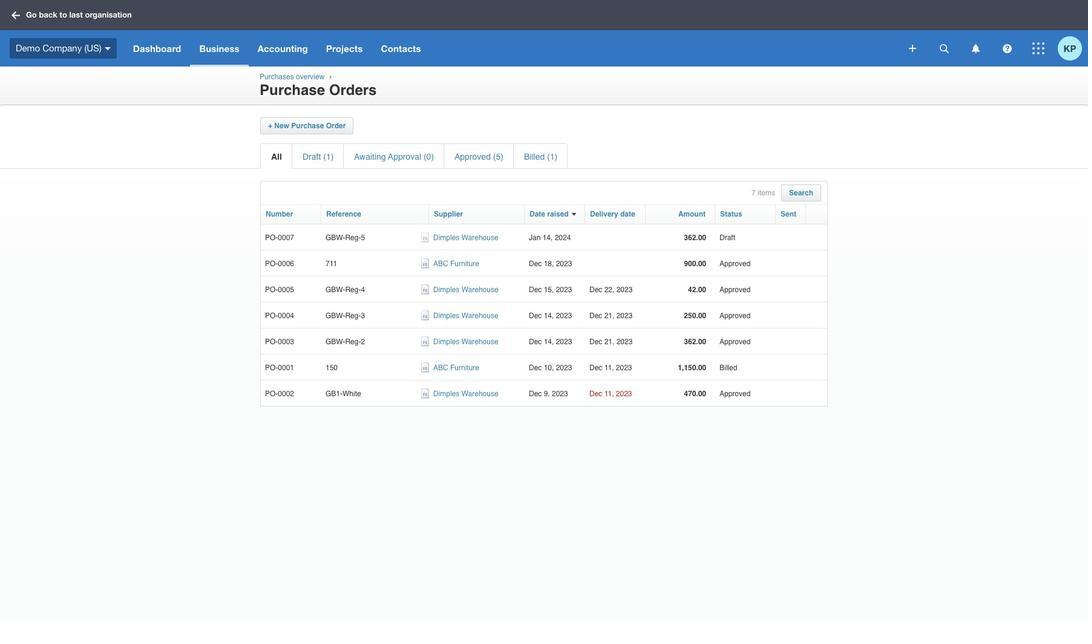 Task type: vqa. For each thing, say whether or not it's contained in the screenshot.


Task type: locate. For each thing, give the bounding box(es) containing it.
0 vertical spatial dec 21, 2023
[[590, 312, 633, 320]]

711
[[326, 260, 337, 268]]

1 dec 11, 2023 from the top
[[590, 364, 632, 373]]

jan
[[529, 234, 541, 242]]

billed right '(5)'
[[524, 152, 545, 162]]

demo company (us) button
[[0, 30, 124, 67]]

po-0001
[[265, 364, 294, 373]]

0 horizontal spatial billed
[[524, 152, 545, 162]]

1 vertical spatial 14,
[[544, 312, 554, 320]]

0006
[[278, 260, 294, 268]]

0 vertical spatial dec 14, 2023
[[529, 312, 572, 320]]

(1) right '(5)'
[[547, 152, 558, 162]]

gbw- up "150"
[[326, 338, 345, 347]]

2 po- from the top
[[265, 260, 278, 268]]

dec 18, 2023
[[529, 260, 572, 268]]

1 abc furniture link from the top
[[434, 260, 480, 268]]

po- up po-0004
[[265, 286, 278, 294]]

delivery date link
[[590, 210, 636, 219]]

21, for 362.00
[[605, 338, 615, 347]]

21,
[[605, 312, 615, 320], [605, 338, 615, 347]]

1 vertical spatial abc
[[434, 364, 448, 373]]

2 dec 11, 2023 from the top
[[590, 390, 632, 399]]

purchases overview
[[260, 73, 325, 81]]

2 11, from the top
[[605, 390, 614, 399]]

14, for gbw-reg-5
[[543, 234, 553, 242]]

0 vertical spatial 362.00
[[684, 234, 707, 242]]

5 dimples warehouse link from the top
[[434, 390, 499, 399]]

1 11, from the top
[[605, 364, 614, 373]]

go back to last organisation link
[[7, 4, 139, 26]]

1 vertical spatial furniture
[[450, 364, 480, 373]]

3 reg- from the top
[[345, 312, 361, 320]]

order
[[326, 122, 346, 130]]

dimples warehouse link for 2
[[434, 338, 499, 347]]

gbw- for gbw-reg-3
[[326, 312, 345, 320]]

2 reg- from the top
[[345, 286, 361, 294]]

approved
[[455, 152, 491, 162], [720, 260, 751, 268], [720, 286, 751, 294], [720, 312, 751, 320], [720, 338, 751, 347], [720, 390, 751, 399]]

2 (1) from the left
[[547, 152, 558, 162]]

po- down the po-0007
[[265, 260, 278, 268]]

po-
[[265, 234, 278, 242], [265, 260, 278, 268], [265, 286, 278, 294], [265, 312, 278, 320], [265, 338, 278, 347], [265, 364, 278, 373], [265, 390, 278, 399]]

approved for 42.00
[[720, 286, 751, 294]]

4 dimples from the top
[[434, 338, 460, 347]]

po- down 'po-0003'
[[265, 364, 278, 373]]

1 warehouse from the top
[[462, 234, 499, 242]]

1 vertical spatial dec 21, 2023
[[590, 338, 633, 347]]

dec 14, 2023 down dec 15, 2023
[[529, 312, 572, 320]]

0 horizontal spatial (1)
[[323, 152, 334, 162]]

reg-
[[345, 234, 361, 242], [345, 286, 361, 294], [345, 312, 361, 320], [345, 338, 361, 347]]

1 vertical spatial abc furniture link
[[434, 364, 480, 373]]

11,
[[605, 364, 614, 373], [605, 390, 614, 399]]

draft down status link
[[720, 234, 736, 242]]

po-0004
[[265, 312, 294, 320]]

po- for 0005
[[265, 286, 278, 294]]

4 gbw- from the top
[[326, 338, 345, 347]]

dimples warehouse for 4
[[434, 286, 499, 294]]

1 po- from the top
[[265, 234, 278, 242]]

1 362.00 from the top
[[684, 234, 707, 242]]

1 horizontal spatial draft
[[720, 234, 736, 242]]

6 po- from the top
[[265, 364, 278, 373]]

dec 14, 2023
[[529, 312, 572, 320], [529, 338, 572, 347]]

1 vertical spatial dec 14, 2023
[[529, 338, 572, 347]]

billed for billed (1)
[[524, 152, 545, 162]]

0 vertical spatial draft
[[303, 152, 321, 162]]

+ new purchase order
[[268, 122, 346, 130]]

2 abc furniture from the top
[[434, 364, 480, 373]]

0001
[[278, 364, 294, 373]]

status link
[[721, 210, 743, 219]]

1 dimples warehouse link from the top
[[434, 234, 499, 242]]

(0)
[[424, 152, 434, 162]]

1 dec 14, 2023 from the top
[[529, 312, 572, 320]]

reg- down reference "link"
[[345, 234, 361, 242]]

1 21, from the top
[[605, 312, 615, 320]]

approved for 470.00
[[720, 390, 751, 399]]

0 vertical spatial abc furniture link
[[434, 260, 480, 268]]

svg image
[[1033, 42, 1045, 54], [940, 44, 949, 53], [972, 44, 980, 53], [1003, 44, 1012, 53], [909, 45, 917, 52], [105, 47, 111, 50]]

3 warehouse from the top
[[462, 312, 499, 320]]

3 po- from the top
[[265, 286, 278, 294]]

1 furniture from the top
[[450, 260, 480, 268]]

furniture
[[450, 260, 480, 268], [450, 364, 480, 373]]

2 dec 21, 2023 from the top
[[590, 338, 633, 347]]

900.00
[[684, 260, 707, 268]]

4 dimples warehouse link from the top
[[434, 338, 499, 347]]

1 (1) from the left
[[323, 152, 334, 162]]

accounting button
[[249, 30, 317, 67]]

po- up 'po-0003'
[[265, 312, 278, 320]]

1 horizontal spatial (1)
[[547, 152, 558, 162]]

approved for 362.00
[[720, 338, 751, 347]]

warehouse
[[462, 234, 499, 242], [462, 286, 499, 294], [462, 312, 499, 320], [462, 338, 499, 347], [462, 390, 499, 399]]

0 vertical spatial abc
[[434, 260, 448, 268]]

dimples warehouse for 5
[[434, 234, 499, 242]]

po- for 0002
[[265, 390, 278, 399]]

1 vertical spatial dec 11, 2023
[[590, 390, 632, 399]]

2 abc furniture link from the top
[[434, 364, 480, 373]]

dec
[[529, 260, 542, 268], [529, 286, 542, 294], [590, 286, 603, 294], [529, 312, 542, 320], [590, 312, 603, 320], [529, 338, 542, 347], [590, 338, 603, 347], [529, 364, 542, 373], [590, 364, 603, 373], [529, 390, 542, 399], [590, 390, 603, 399]]

gbw- down reference
[[326, 234, 345, 242]]

search button
[[790, 189, 814, 197]]

14, right jan
[[543, 234, 553, 242]]

2 dec 14, 2023 from the top
[[529, 338, 572, 347]]

billed (1)
[[524, 152, 558, 162]]

(us)
[[84, 43, 102, 53]]

1 gbw- from the top
[[326, 234, 345, 242]]

0 vertical spatial furniture
[[450, 260, 480, 268]]

5 po- from the top
[[265, 338, 278, 347]]

0002
[[278, 390, 294, 399]]

dashboard
[[133, 43, 181, 54]]

sent
[[781, 210, 797, 219]]

reg- up gbw-reg-3
[[345, 286, 361, 294]]

dimples
[[434, 234, 460, 242], [434, 286, 460, 294], [434, 312, 460, 320], [434, 338, 460, 347], [434, 390, 460, 399]]

dimples warehouse for 3
[[434, 312, 499, 320]]

billed right 1,150.00
[[720, 364, 738, 373]]

dec 11, 2023
[[590, 364, 632, 373], [590, 390, 632, 399]]

0 vertical spatial billed
[[524, 152, 545, 162]]

abc
[[434, 260, 448, 268], [434, 364, 448, 373]]

po- for 0001
[[265, 364, 278, 373]]

svg image
[[12, 11, 20, 19]]

purchase
[[260, 82, 325, 99], [291, 122, 324, 130]]

2 furniture from the top
[[450, 364, 480, 373]]

purchases
[[260, 73, 294, 81]]

1 abc from the top
[[434, 260, 448, 268]]

3
[[361, 312, 365, 320]]

2 dimples warehouse link from the top
[[434, 286, 499, 294]]

gbw-
[[326, 234, 345, 242], [326, 286, 345, 294], [326, 312, 345, 320], [326, 338, 345, 347]]

4 dimples warehouse from the top
[[434, 338, 499, 347]]

reg- down gbw-reg-3
[[345, 338, 361, 347]]

1 dimples from the top
[[434, 234, 460, 242]]

11, for dec 9, 2023
[[605, 390, 614, 399]]

+
[[268, 122, 272, 130]]

7 po- from the top
[[265, 390, 278, 399]]

362.00
[[684, 234, 707, 242], [684, 338, 707, 347]]

po- down po-0004
[[265, 338, 278, 347]]

abc furniture for dec 18, 2023
[[434, 260, 480, 268]]

4 po- from the top
[[265, 312, 278, 320]]

2 dimples warehouse from the top
[[434, 286, 499, 294]]

po- for 0003
[[265, 338, 278, 347]]

gbw- for gbw-reg-2
[[326, 338, 345, 347]]

1 vertical spatial abc furniture
[[434, 364, 480, 373]]

svg image inside demo company (us) popup button
[[105, 47, 111, 50]]

billed
[[524, 152, 545, 162], [720, 364, 738, 373]]

banner containing kp
[[0, 0, 1089, 67]]

dimples for 4
[[434, 286, 460, 294]]

1 abc furniture from the top
[[434, 260, 480, 268]]

+ new purchase order button
[[268, 122, 346, 130]]

1 dec 21, 2023 from the top
[[590, 312, 633, 320]]

0 vertical spatial purchase
[[260, 82, 325, 99]]

po-0005
[[265, 286, 294, 294]]

demo
[[16, 43, 40, 53]]

reg- for 3
[[345, 312, 361, 320]]

2 362.00 from the top
[[684, 338, 707, 347]]

dec 21, 2023 for 362.00
[[590, 338, 633, 347]]

reg- up gbw-reg-2
[[345, 312, 361, 320]]

14,
[[543, 234, 553, 242], [544, 312, 554, 320], [544, 338, 554, 347]]

dimples warehouse link for 5
[[434, 234, 499, 242]]

1 vertical spatial 11,
[[605, 390, 614, 399]]

1 vertical spatial billed
[[720, 364, 738, 373]]

dec 9, 2023
[[529, 390, 568, 399]]

dec 21, 2023 for 250.00
[[590, 312, 633, 320]]

0 vertical spatial 14,
[[543, 234, 553, 242]]

14, up 10,
[[544, 338, 554, 347]]

purchase right new
[[291, 122, 324, 130]]

orders
[[329, 82, 377, 99]]

(5)
[[493, 152, 504, 162]]

3 dimples warehouse from the top
[[434, 312, 499, 320]]

dec 14, 2023 up dec 10, 2023
[[529, 338, 572, 347]]

draft (1)
[[303, 152, 334, 162]]

po- down po-0001
[[265, 390, 278, 399]]

gbw- left 3
[[326, 312, 345, 320]]

dec 10, 2023
[[529, 364, 572, 373]]

draft down + new purchase order 'button'
[[303, 152, 321, 162]]

470.00
[[684, 390, 707, 399]]

1 vertical spatial 362.00
[[684, 338, 707, 347]]

14, down 15,
[[544, 312, 554, 320]]

1 vertical spatial draft
[[720, 234, 736, 242]]

1 dimples warehouse from the top
[[434, 234, 499, 242]]

approved for 250.00
[[720, 312, 751, 320]]

362.00 down amount link at the right top of the page
[[684, 234, 707, 242]]

3 dimples from the top
[[434, 312, 460, 320]]

2 gbw- from the top
[[326, 286, 345, 294]]

abc for dec 10, 2023
[[434, 364, 448, 373]]

dimples for 3
[[434, 312, 460, 320]]

furniture for dec 10, 2023
[[450, 364, 480, 373]]

po- down "number"
[[265, 234, 278, 242]]

1 horizontal spatial billed
[[720, 364, 738, 373]]

(1) down order
[[323, 152, 334, 162]]

2 dimples from the top
[[434, 286, 460, 294]]

dec 14, 2023 for 250.00
[[529, 312, 572, 320]]

0 vertical spatial dec 11, 2023
[[590, 364, 632, 373]]

to
[[60, 10, 67, 20]]

0 vertical spatial abc furniture
[[434, 260, 480, 268]]

(1)
[[323, 152, 334, 162], [547, 152, 558, 162]]

approved (5) button
[[455, 152, 504, 162]]

po- for 0004
[[265, 312, 278, 320]]

search
[[790, 189, 814, 197]]

dec 11, 2023 for dec 9, 2023
[[590, 390, 632, 399]]

po-0003
[[265, 338, 294, 347]]

dec 15, 2023
[[529, 286, 572, 294]]

date
[[530, 210, 546, 219]]

purchase down purchases overview link
[[260, 82, 325, 99]]

2 abc from the top
[[434, 364, 448, 373]]

11, for dec 10, 2023
[[605, 364, 614, 373]]

1 vertical spatial 21,
[[605, 338, 615, 347]]

gbw- for gbw-reg-4
[[326, 286, 345, 294]]

0 vertical spatial 11,
[[605, 364, 614, 373]]

5 dimples from the top
[[434, 390, 460, 399]]

dec 11, 2023 for dec 10, 2023
[[590, 364, 632, 373]]

dec 21, 2023
[[590, 312, 633, 320], [590, 338, 633, 347]]

2 vertical spatial 14,
[[544, 338, 554, 347]]

kp button
[[1058, 30, 1089, 67]]

0 horizontal spatial draft
[[303, 152, 321, 162]]

3 dimples warehouse link from the top
[[434, 312, 499, 320]]

4
[[361, 286, 365, 294]]

5
[[361, 234, 365, 242]]

1 reg- from the top
[[345, 234, 361, 242]]

amount link
[[679, 210, 706, 219]]

2 21, from the top
[[605, 338, 615, 347]]

reg- for 5
[[345, 234, 361, 242]]

purchases overview link
[[260, 73, 325, 81]]

3 gbw- from the top
[[326, 312, 345, 320]]

po-0007
[[265, 234, 294, 242]]

0 vertical spatial 21,
[[605, 312, 615, 320]]

2 warehouse from the top
[[462, 286, 499, 294]]

4 warehouse from the top
[[462, 338, 499, 347]]

0004
[[278, 312, 294, 320]]

4 reg- from the top
[[345, 338, 361, 347]]

dimples warehouse
[[434, 234, 499, 242], [434, 286, 499, 294], [434, 312, 499, 320], [434, 338, 499, 347], [434, 390, 499, 399]]

banner
[[0, 0, 1089, 67]]

7
[[752, 189, 756, 197]]

reference link
[[326, 210, 361, 219]]

362.00 down 250.00
[[684, 338, 707, 347]]

reg- for 2
[[345, 338, 361, 347]]

projects button
[[317, 30, 372, 67]]

gbw- down "711"
[[326, 286, 345, 294]]



Task type: describe. For each thing, give the bounding box(es) containing it.
supplier link
[[434, 210, 463, 219]]

projects
[[326, 43, 363, 54]]

dimples warehouse for 2
[[434, 338, 499, 347]]

po- for 0006
[[265, 260, 278, 268]]

back
[[39, 10, 57, 20]]

2
[[361, 338, 365, 347]]

white
[[343, 390, 361, 399]]

0007
[[278, 234, 294, 242]]

7 items
[[752, 189, 775, 197]]

business button
[[190, 30, 249, 67]]

furniture for dec 18, 2023
[[450, 260, 480, 268]]

amount
[[679, 210, 706, 219]]

company
[[42, 43, 82, 53]]

abc furniture for dec 10, 2023
[[434, 364, 480, 373]]

po-0006
[[265, 260, 294, 268]]

250.00
[[684, 312, 707, 320]]

9,
[[544, 390, 550, 399]]

sent link
[[781, 210, 797, 219]]

supplier
[[434, 210, 463, 219]]

gb1-white
[[326, 390, 361, 399]]

14, for gbw-reg-3
[[544, 312, 554, 320]]

new
[[274, 122, 289, 130]]

po- for 0007
[[265, 234, 278, 242]]

items
[[758, 189, 775, 197]]

(1) for billed (1)
[[547, 152, 558, 162]]

billed (1) button
[[524, 152, 558, 162]]

date raised
[[530, 210, 569, 219]]

all
[[271, 152, 282, 162]]

date raised link
[[530, 210, 569, 219]]

kp
[[1064, 43, 1077, 54]]

dimples for 2
[[434, 338, 460, 347]]

billed for billed
[[720, 364, 738, 373]]

raised
[[548, 210, 569, 219]]

approved for 900.00
[[720, 260, 751, 268]]

362.00 for draft
[[684, 234, 707, 242]]

awaiting approval (0) button
[[354, 152, 434, 162]]

42.00
[[688, 286, 707, 294]]

purchase orders
[[260, 82, 377, 99]]

gbw-reg-4
[[326, 286, 365, 294]]

5 warehouse from the top
[[462, 390, 499, 399]]

date
[[621, 210, 636, 219]]

(1) for draft (1)
[[323, 152, 334, 162]]

dashboard link
[[124, 30, 190, 67]]

reference
[[326, 210, 361, 219]]

dimples for 5
[[434, 234, 460, 242]]

abc for dec 18, 2023
[[434, 260, 448, 268]]

overview
[[296, 73, 325, 81]]

0005
[[278, 286, 294, 294]]

last
[[69, 10, 83, 20]]

approval
[[388, 152, 421, 162]]

abc furniture link for dec 10, 2023
[[434, 364, 480, 373]]

organisation
[[85, 10, 132, 20]]

draft for draft
[[720, 234, 736, 242]]

14, for gbw-reg-2
[[544, 338, 554, 347]]

dimples warehouse link for 4
[[434, 286, 499, 294]]

18,
[[544, 260, 554, 268]]

contacts button
[[372, 30, 430, 67]]

gbw-reg-2
[[326, 338, 365, 347]]

0003
[[278, 338, 294, 347]]

2024
[[555, 234, 571, 242]]

gb1-
[[326, 390, 343, 399]]

10,
[[544, 364, 554, 373]]

draft for draft (1)
[[303, 152, 321, 162]]

gbw- for gbw-reg-5
[[326, 234, 345, 242]]

accounting
[[258, 43, 308, 54]]

gbw-reg-5
[[326, 234, 365, 242]]

awaiting approval (0)
[[354, 152, 434, 162]]

dimples warehouse link for 3
[[434, 312, 499, 320]]

warehouse for 2
[[462, 338, 499, 347]]

gbw-reg-3
[[326, 312, 365, 320]]

awaiting
[[354, 152, 386, 162]]

number
[[266, 210, 293, 219]]

150
[[326, 364, 338, 373]]

362.00 for approved
[[684, 338, 707, 347]]

1 vertical spatial purchase
[[291, 122, 324, 130]]

21, for 250.00
[[605, 312, 615, 320]]

status
[[721, 210, 743, 219]]

1,150.00
[[678, 364, 707, 373]]

warehouse for 5
[[462, 234, 499, 242]]

warehouse for 4
[[462, 286, 499, 294]]

delivery date
[[590, 210, 636, 219]]

jan 14, 2024
[[529, 234, 571, 242]]

22,
[[605, 286, 615, 294]]

draft (1) button
[[303, 152, 334, 162]]

dec 14, 2023 for 362.00
[[529, 338, 572, 347]]

business
[[199, 43, 240, 54]]

go back to last organisation
[[26, 10, 132, 20]]

warehouse for 3
[[462, 312, 499, 320]]

5 dimples warehouse from the top
[[434, 390, 499, 399]]

reg- for 4
[[345, 286, 361, 294]]

delivery
[[590, 210, 619, 219]]

demo company (us)
[[16, 43, 102, 53]]

abc furniture link for dec 18, 2023
[[434, 260, 480, 268]]

15,
[[544, 286, 554, 294]]



